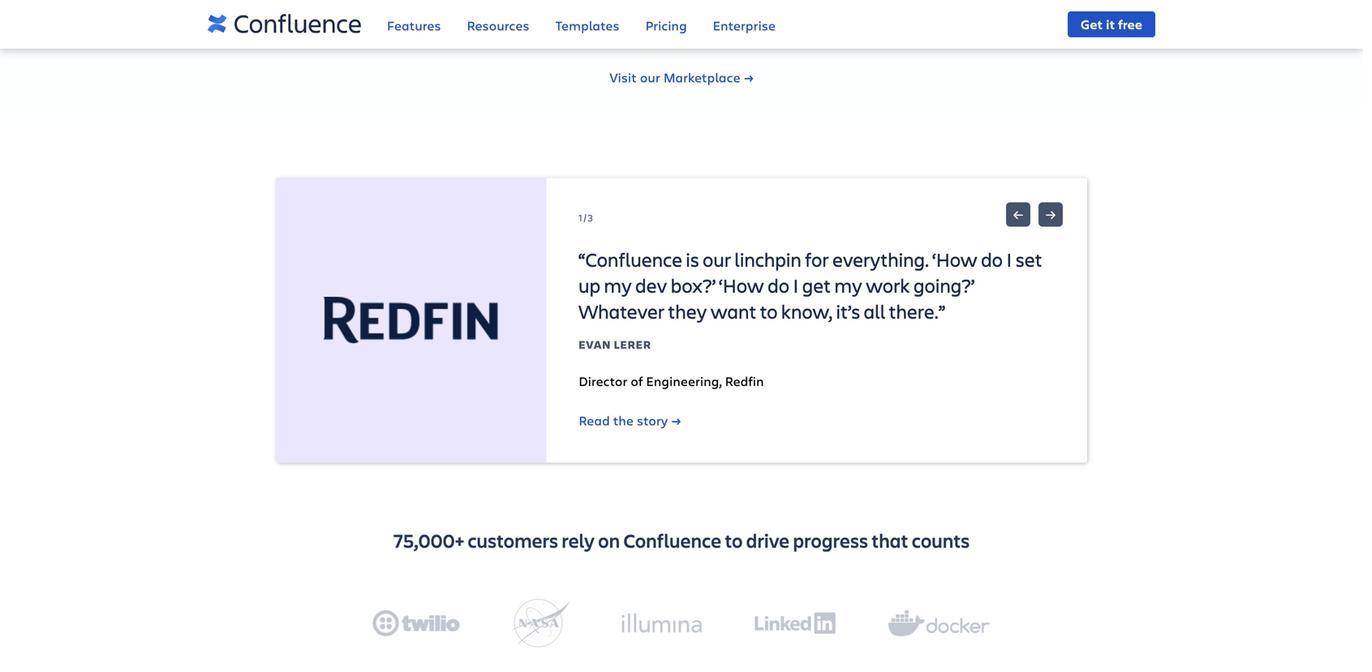 Task type: describe. For each thing, give the bounding box(es) containing it.
enterprise
[[713, 17, 776, 34]]

75,000+ customers rely on confluence to drive progress that counts
[[394, 528, 970, 554]]

to inside "confluence is our linchpin for everything. 'how do i set up my dev box?' 'how do i get my work going?' whatever they want to know, it's all there."
[[761, 299, 778, 324]]

of
[[631, 373, 643, 390]]

visit our marketplace
[[610, 69, 741, 86]]

drive
[[747, 528, 790, 554]]

know,
[[782, 299, 833, 324]]

engineering,
[[647, 373, 722, 390]]

confluence
[[624, 528, 722, 554]]

whatever
[[579, 299, 665, 324]]

all
[[864, 299, 886, 324]]

features link
[[387, 6, 441, 47]]

lerer
[[614, 337, 652, 352]]

dev
[[636, 273, 668, 298]]

box?'
[[671, 273, 716, 298]]

redfin
[[726, 373, 764, 390]]

evan
[[579, 337, 612, 352]]

1 horizontal spatial do
[[982, 247, 1004, 273]]

←
[[1013, 206, 1025, 224]]

for
[[805, 247, 830, 273]]

they
[[669, 299, 708, 324]]

twilio image
[[373, 611, 460, 637]]

progress
[[794, 528, 869, 554]]

linkedin image
[[755, 613, 837, 635]]

templates
[[556, 17, 620, 34]]

read the story
[[579, 412, 668, 430]]

features
[[387, 17, 441, 34]]

1/3
[[579, 212, 595, 225]]

1 my from the left
[[604, 273, 632, 298]]

0 vertical spatial i
[[1007, 247, 1013, 273]]

linchpin
[[735, 247, 802, 273]]

visit
[[610, 69, 637, 86]]

get it free
[[1081, 15, 1143, 33]]

director of engineering, redfin
[[579, 373, 764, 390]]

story
[[637, 412, 668, 430]]

our inside "confluence is our linchpin for everything. 'how do i set up my dev box?' 'how do i get my work going?' whatever they want to know, it's all there."
[[703, 247, 732, 273]]

pricing link
[[646, 6, 687, 47]]

nasa image
[[512, 600, 570, 648]]

customers
[[468, 528, 559, 554]]

0 horizontal spatial i
[[794, 273, 799, 298]]

1 vertical spatial do
[[768, 273, 790, 298]]

"confluence is our linchpin for everything. 'how do i set up my dev box?' 'how do i get my work going?' whatever they want to know, it's all there."
[[579, 247, 1043, 324]]

get it free link
[[1068, 11, 1156, 37]]



Task type: locate. For each thing, give the bounding box(es) containing it.
1 horizontal spatial our
[[703, 247, 732, 273]]

my up whatever
[[604, 273, 632, 298]]

everything.
[[833, 247, 930, 273]]

→ button
[[1039, 203, 1064, 227]]

0 horizontal spatial 'how
[[720, 273, 765, 298]]

0 vertical spatial to
[[761, 299, 778, 324]]

the
[[614, 412, 634, 430]]

there."
[[890, 299, 946, 324]]

1 vertical spatial to
[[725, 528, 743, 554]]

my
[[604, 273, 632, 298], [835, 273, 863, 298]]

0 horizontal spatial do
[[768, 273, 790, 298]]

work
[[866, 273, 911, 298]]

resources link
[[467, 6, 530, 47]]

i left get
[[794, 273, 799, 298]]

0 vertical spatial 'how
[[933, 247, 978, 273]]

1 horizontal spatial i
[[1007, 247, 1013, 273]]

rely
[[562, 528, 595, 554]]

2 my from the left
[[835, 273, 863, 298]]

that
[[872, 528, 909, 554]]

want
[[711, 299, 757, 324]]

"confluence
[[579, 247, 683, 273]]

i left set
[[1007, 247, 1013, 273]]

director
[[579, 373, 628, 390]]

1 horizontal spatial 'how
[[933, 247, 978, 273]]

it
[[1107, 15, 1116, 33]]

1 vertical spatial our
[[703, 247, 732, 273]]

get
[[803, 273, 832, 298]]

docker image
[[889, 611, 991, 637]]

0 horizontal spatial to
[[725, 528, 743, 554]]

'how
[[933, 247, 978, 273], [720, 273, 765, 298]]

counts
[[912, 528, 970, 554]]

resources
[[467, 17, 530, 34]]

0 vertical spatial do
[[982, 247, 1004, 273]]

is
[[686, 247, 700, 273]]

my up it's
[[835, 273, 863, 298]]

1 horizontal spatial my
[[835, 273, 863, 298]]

enterprise link
[[713, 6, 776, 47]]

our right is
[[703, 247, 732, 273]]

do down linchpin
[[768, 273, 790, 298]]

to
[[761, 299, 778, 324], [725, 528, 743, 554]]

to right want
[[761, 299, 778, 324]]

i
[[1007, 247, 1013, 273], [794, 273, 799, 298]]

'how up want
[[720, 273, 765, 298]]

0 horizontal spatial our
[[640, 69, 661, 86]]

read the story link
[[579, 411, 681, 431]]

→
[[1046, 206, 1057, 224]]

1 horizontal spatial to
[[761, 299, 778, 324]]

to left drive
[[725, 528, 743, 554]]

going?'
[[914, 273, 975, 298]]

set
[[1016, 247, 1043, 273]]

0 horizontal spatial my
[[604, 273, 632, 298]]

templates link
[[556, 6, 620, 47]]

evan lerer
[[579, 337, 652, 352]]

pricing
[[646, 17, 687, 34]]

marketplace
[[664, 69, 741, 86]]

1 vertical spatial i
[[794, 273, 799, 298]]

up
[[579, 273, 601, 298]]

our right the 'visit'
[[640, 69, 661, 86]]

it's
[[837, 299, 861, 324]]

redfin logo image
[[324, 297, 499, 344]]

75,000+
[[394, 528, 465, 554]]

0 vertical spatial our
[[640, 69, 661, 86]]

do left set
[[982, 247, 1004, 273]]

our
[[640, 69, 661, 86], [703, 247, 732, 273]]

confluence logo image
[[208, 5, 361, 44]]

read
[[579, 412, 610, 430]]

free
[[1119, 15, 1143, 33]]

get
[[1081, 15, 1104, 33]]

on
[[599, 528, 620, 554]]

visit our marketplace link
[[610, 68, 754, 87]]

'how up going?'
[[933, 247, 978, 273]]

1 vertical spatial 'how
[[720, 273, 765, 298]]

illumina image
[[622, 614, 703, 633]]

do
[[982, 247, 1004, 273], [768, 273, 790, 298]]

← button
[[1007, 203, 1031, 227]]



Task type: vqa. For each thing, say whether or not it's contained in the screenshot.
counts
yes



